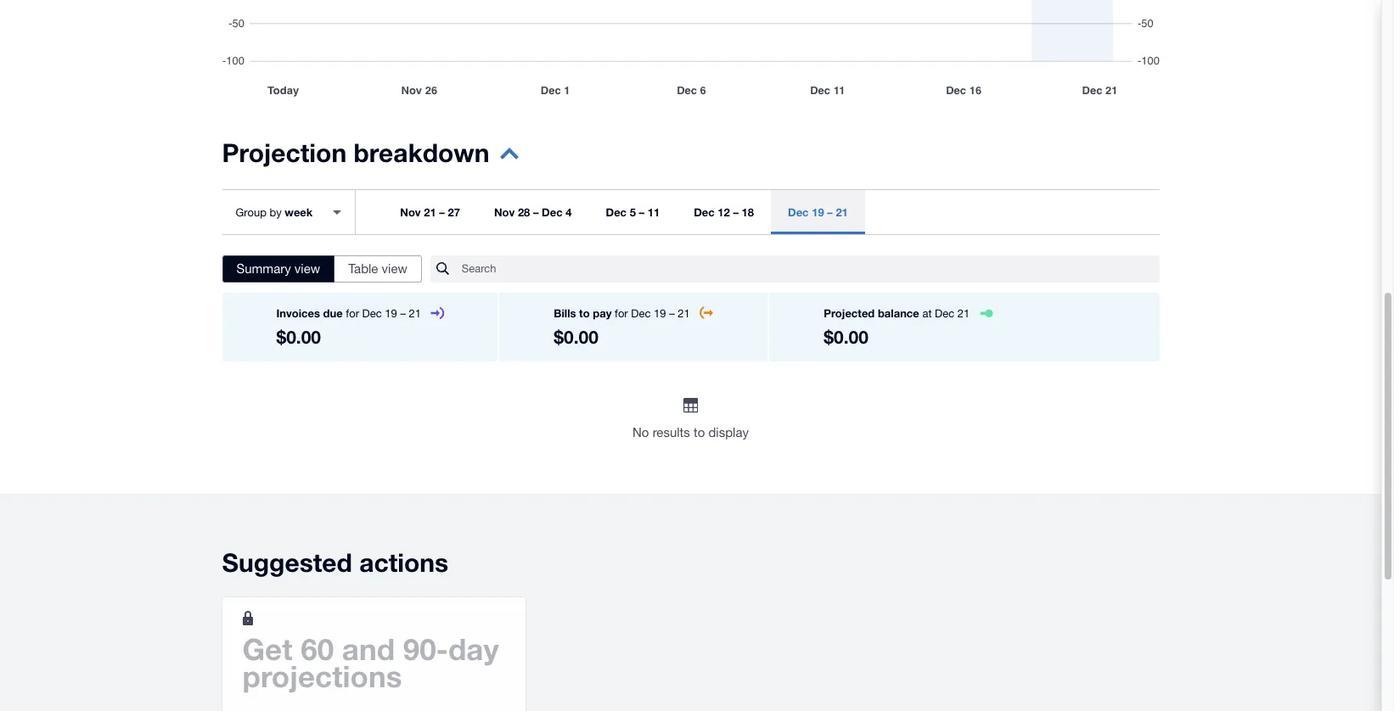 Task type: locate. For each thing, give the bounding box(es) containing it.
$0.00 down projected
[[824, 327, 869, 348]]

Search for a document search field
[[462, 255, 1160, 284]]

dec left 12
[[694, 206, 715, 219]]

invoices
[[276, 307, 320, 320]]

– for 27
[[439, 206, 445, 219]]

1 horizontal spatial 19
[[654, 307, 666, 320]]

display
[[709, 425, 749, 440]]

0 horizontal spatial $0.00
[[276, 327, 321, 348]]

0 vertical spatial to
[[579, 307, 590, 320]]

– left 27
[[439, 206, 445, 219]]

nov left 27
[[400, 206, 421, 219]]

1 for from the left
[[346, 307, 359, 320]]

1 horizontal spatial nov
[[494, 206, 515, 219]]

dec inside bills to pay for dec 19 – 21 $0.00
[[631, 307, 651, 320]]

projections
[[242, 659, 402, 695]]

nov 28 – dec 4
[[494, 206, 572, 219]]

1 horizontal spatial $0.00
[[554, 327, 599, 348]]

$0.00 down "invoices"
[[276, 327, 321, 348]]

0 horizontal spatial nov
[[400, 206, 421, 219]]

3 $0.00 from the left
[[824, 327, 869, 348]]

2 $0.00 from the left
[[554, 327, 599, 348]]

view right summary
[[295, 262, 320, 276]]

group
[[236, 206, 267, 219]]

1 horizontal spatial for
[[615, 307, 628, 320]]

for
[[346, 307, 359, 320], [615, 307, 628, 320]]

bills to pay for dec 19 – 21 $0.00
[[554, 307, 690, 348]]

– right 5 at the left top of page
[[639, 206, 645, 219]]

0 horizontal spatial view
[[295, 262, 320, 276]]

2 view from the left
[[382, 262, 408, 276]]

results
[[653, 425, 690, 440]]

get 60 and 90-day projections
[[242, 632, 499, 695]]

projected balance at dec 21
[[824, 307, 970, 320]]

– for 11
[[639, 206, 645, 219]]

view
[[295, 262, 320, 276], [382, 262, 408, 276]]

dec 19 – 21
[[788, 206, 848, 219]]

nov for nov 28 – dec 4
[[494, 206, 515, 219]]

21 right due
[[409, 307, 421, 320]]

view right table
[[382, 262, 408, 276]]

dec right due
[[362, 307, 382, 320]]

nov
[[400, 206, 421, 219], [494, 206, 515, 219]]

nov left 28
[[494, 206, 515, 219]]

dec right at
[[935, 307, 955, 320]]

19 up search for a document search field
[[812, 206, 824, 219]]

$0.00 inside bills to pay for dec 19 – 21 $0.00
[[554, 327, 599, 348]]

4
[[566, 206, 572, 219]]

dec left 5 at the left top of page
[[606, 206, 627, 219]]

for right the pay at the top left of the page
[[615, 307, 628, 320]]

projection breakdown button
[[222, 138, 518, 179]]

summary
[[237, 262, 291, 276]]

2 horizontal spatial 19
[[812, 206, 824, 219]]

$0.00 down bills
[[554, 327, 599, 348]]

and
[[342, 632, 395, 667]]

due
[[323, 307, 343, 320]]

– for dec
[[533, 206, 539, 219]]

– right the pay at the top left of the page
[[669, 307, 675, 320]]

21 right the pay at the top left of the page
[[678, 307, 690, 320]]

27
[[448, 206, 460, 219]]

projection
[[222, 138, 347, 168]]

get
[[242, 632, 293, 667]]

for right due
[[346, 307, 359, 320]]

for inside the invoices due for dec 19 – 21 $0.00
[[346, 307, 359, 320]]

actions
[[359, 548, 449, 578]]

2 nov from the left
[[494, 206, 515, 219]]

dec
[[542, 206, 563, 219], [606, 206, 627, 219], [694, 206, 715, 219], [788, 206, 809, 219], [362, 307, 382, 320], [631, 307, 651, 320], [935, 307, 955, 320]]

$0.00
[[276, 327, 321, 348], [554, 327, 599, 348], [824, 327, 869, 348]]

– left 18 at top
[[733, 206, 739, 219]]

19 right the pay at the top left of the page
[[654, 307, 666, 320]]

19
[[812, 206, 824, 219], [385, 307, 397, 320], [654, 307, 666, 320]]

12
[[718, 206, 730, 219]]

1 horizontal spatial view
[[382, 262, 408, 276]]

dec inside the invoices due for dec 19 – 21 $0.00
[[362, 307, 382, 320]]

dec right 18 at top
[[788, 206, 809, 219]]

to left the pay at the top left of the page
[[579, 307, 590, 320]]

2 horizontal spatial $0.00
[[824, 327, 869, 348]]

1 $0.00 from the left
[[276, 327, 321, 348]]

–
[[439, 206, 445, 219], [533, 206, 539, 219], [639, 206, 645, 219], [733, 206, 739, 219], [827, 206, 833, 219], [400, 307, 406, 320], [669, 307, 675, 320]]

2 for from the left
[[615, 307, 628, 320]]

to right results at bottom
[[694, 425, 705, 440]]

0 horizontal spatial for
[[346, 307, 359, 320]]

21 left 27
[[424, 206, 436, 219]]

21 right at
[[958, 307, 970, 320]]

nov 21 – 27
[[400, 206, 460, 219]]

– right 28
[[533, 206, 539, 219]]

21
[[424, 206, 436, 219], [836, 206, 848, 219], [409, 307, 421, 320], [678, 307, 690, 320], [958, 307, 970, 320]]

– inside the invoices due for dec 19 – 21 $0.00
[[400, 307, 406, 320]]

19 down table view
[[385, 307, 397, 320]]

19 inside bills to pay for dec 19 – 21 $0.00
[[654, 307, 666, 320]]

suggested actions
[[222, 548, 449, 578]]

by
[[270, 206, 282, 219]]

90-
[[403, 632, 448, 667]]

no
[[633, 425, 649, 440]]

view for summary view
[[295, 262, 320, 276]]

dec right the pay at the top left of the page
[[631, 307, 651, 320]]

0 horizontal spatial 19
[[385, 307, 397, 320]]

– down table view
[[400, 307, 406, 320]]

1 nov from the left
[[400, 206, 421, 219]]

to
[[579, 307, 590, 320], [694, 425, 705, 440]]

1 horizontal spatial to
[[694, 425, 705, 440]]

table
[[348, 262, 378, 276]]

1 view from the left
[[295, 262, 320, 276]]

– up search for a document search field
[[827, 206, 833, 219]]

0 horizontal spatial to
[[579, 307, 590, 320]]

view for table view
[[382, 262, 408, 276]]



Task type: describe. For each thing, give the bounding box(es) containing it.
to inside bills to pay for dec 19 – 21 $0.00
[[579, 307, 590, 320]]

– inside bills to pay for dec 19 – 21 $0.00
[[669, 307, 675, 320]]

5
[[630, 206, 636, 219]]

21 up search for a document search field
[[836, 206, 848, 219]]

day
[[448, 632, 499, 667]]

$0.00 inside the invoices due for dec 19 – 21 $0.00
[[276, 327, 321, 348]]

28
[[518, 206, 530, 219]]

11
[[648, 206, 660, 219]]

dec 12 – 18
[[694, 206, 754, 219]]

week
[[285, 205, 313, 219]]

breakdown
[[354, 138, 490, 168]]

nov for nov 21 – 27
[[400, 206, 421, 219]]

21 inside projected balance at dec 21
[[958, 307, 970, 320]]

– for 18
[[733, 206, 739, 219]]

1 vertical spatial to
[[694, 425, 705, 440]]

projection breakdown view option group
[[222, 256, 422, 283]]

19 inside the invoices due for dec 19 – 21 $0.00
[[385, 307, 397, 320]]

projection breakdown
[[222, 138, 490, 168]]

21 inside the invoices due for dec 19 – 21 $0.00
[[409, 307, 421, 320]]

invoices due for dec 19 – 21 $0.00
[[276, 307, 421, 348]]

no results to display
[[633, 425, 749, 440]]

dec inside projected balance at dec 21
[[935, 307, 955, 320]]

projected
[[824, 307, 875, 320]]

at
[[923, 307, 932, 320]]

60
[[301, 632, 334, 667]]

pay
[[593, 307, 612, 320]]

bills
[[554, 307, 576, 320]]

suggested
[[222, 548, 352, 578]]

group by week
[[236, 205, 313, 219]]

summary view
[[237, 262, 320, 276]]

– for 21
[[827, 206, 833, 219]]

for inside bills to pay for dec 19 – 21 $0.00
[[615, 307, 628, 320]]

18
[[742, 206, 754, 219]]

balance
[[878, 307, 920, 320]]

dec left '4'
[[542, 206, 563, 219]]

table view
[[348, 262, 408, 276]]

21 inside bills to pay for dec 19 – 21 $0.00
[[678, 307, 690, 320]]

dec 5 – 11
[[606, 206, 660, 219]]



Task type: vqa. For each thing, say whether or not it's contained in the screenshot.
Summary at top left
yes



